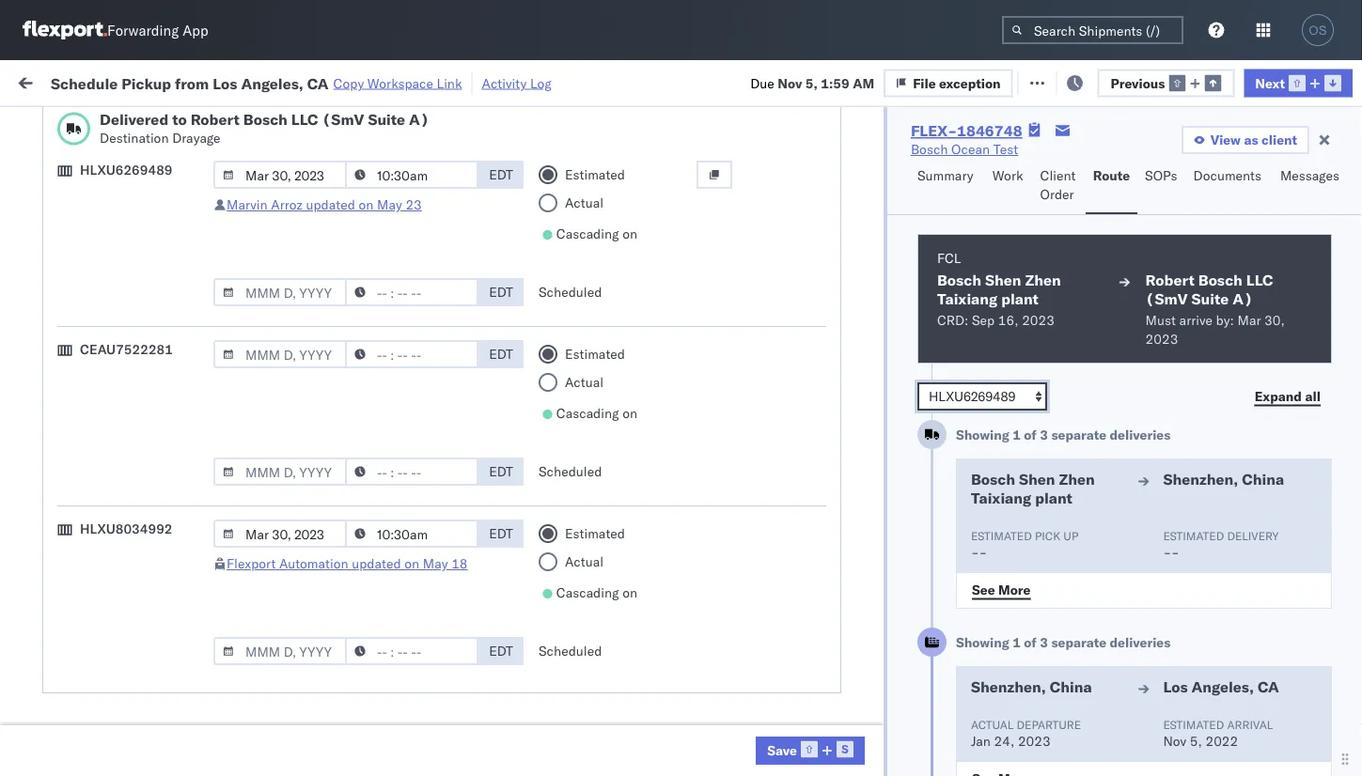 Task type: vqa. For each thing, say whether or not it's contained in the screenshot.
Gaurav Jawla "HLXU8034992"
no



Task type: locate. For each thing, give the bounding box(es) containing it.
may
[[377, 197, 402, 214], [423, 556, 448, 573]]

upload customs clearance documents link
[[43, 177, 267, 215], [43, 384, 267, 422]]

appointment for 1:59 am cst, dec 14, 2022
[[154, 477, 231, 494]]

0 vertical spatial maeu940843
[[1281, 644, 1363, 660]]

angeles, inside the confirm pickup from los angeles, ca
[[194, 509, 246, 526]]

0 horizontal spatial shenzhen,
[[972, 678, 1047, 697]]

documents button
[[1187, 159, 1274, 214]]

schedule pickup from los angeles, ca link
[[43, 260, 267, 298], [43, 301, 267, 339], [43, 426, 267, 463], [43, 591, 267, 629], [43, 715, 267, 753]]

1 vertical spatial separate
[[1052, 635, 1107, 651]]

integration test account - karl lagerfeld for schedule delivery appointment
[[820, 644, 1065, 660]]

lagerfeld up "departure"
[[1009, 685, 1065, 702]]

am for 3rd schedule pickup from los angeles, ca button from the top of the page
[[335, 437, 356, 453]]

confirm down 'hlxu8034992'
[[43, 560, 91, 577]]

4 schedule delivery appointment from the top
[[43, 643, 231, 659]]

pickup
[[122, 74, 171, 92], [102, 261, 143, 277], [102, 302, 143, 319], [102, 427, 143, 443], [95, 509, 135, 526], [102, 592, 143, 609], [102, 675, 143, 691], [102, 716, 143, 733]]

app
[[183, 21, 208, 39]]

los inside the confirm pickup from los angeles, ca
[[170, 509, 191, 526]]

0 horizontal spatial suite
[[368, 111, 405, 129]]

mbl/mawb nu button
[[1272, 150, 1363, 168]]

gvcu5265864 up the los angeles, ca at the bottom of page
[[1159, 643, 1252, 660]]

0 vertical spatial scheduled
[[539, 285, 602, 301]]

2 vertical spatial schedule delivery appointment link
[[43, 642, 231, 661]]

1 horizontal spatial client
[[1041, 167, 1076, 184]]

shen up pick
[[1020, 470, 1056, 489]]

cascading on
[[557, 226, 638, 243], [557, 406, 638, 422], [557, 586, 638, 602]]

1 horizontal spatial by:
[[1217, 312, 1235, 329]]

3 scheduled from the top
[[539, 644, 602, 660]]

demo down name
[[751, 189, 785, 205]]

1 horizontal spatial 24,
[[995, 734, 1015, 750]]

pickup inside schedule pickup from rotterdam, netherlands
[[102, 675, 143, 691]]

nu
[[1350, 154, 1363, 168]]

1 vertical spatial work
[[993, 167, 1024, 184]]

nov inside estimated arrival nov 5, 2022
[[1164, 734, 1187, 750]]

4 hlxu6269489, from the top
[[1259, 354, 1355, 370]]

1 vertical spatial suite
[[1192, 290, 1230, 309]]

0 horizontal spatial file
[[913, 75, 937, 91]]

showing for shenzhen, china
[[957, 427, 1010, 443]]

0 vertical spatial 1
[[1013, 427, 1021, 443]]

updated down 6:00 pm cst, dec 23, 2022
[[352, 556, 401, 573]]

file exception up flex-1846748 link
[[913, 75, 1001, 91]]

2 -- : -- -- text field from the top
[[345, 279, 479, 307]]

2 schedule delivery appointment link from the top
[[43, 476, 231, 495]]

activity
[[482, 75, 527, 91]]

expand
[[1255, 388, 1303, 404]]

departure
[[1017, 718, 1082, 732]]

4 ceau7522281, hlxu6269489, h from the top
[[1159, 354, 1363, 370]]

2 vertical spatial schedule delivery appointment button
[[43, 642, 231, 663]]

clearance down ceau7522281
[[146, 385, 206, 402]]

china up delivery
[[1243, 470, 1285, 489]]

5, for fifth schedule pickup from los angeles, ca button from the bottom
[[421, 271, 433, 288]]

ceau7522281, hlxu6269489, h down robert bosch llc (smv suite a)
[[1159, 312, 1363, 329]]

a)
[[409, 111, 430, 129], [1233, 290, 1254, 309]]

dec up 8:00 am cst, dec 24, 2022
[[391, 520, 416, 536]]

pm for los
[[335, 520, 355, 536]]

1 integration from the top
[[820, 644, 885, 660]]

karl for schedule pickup from rotterdam, netherlands
[[981, 685, 1006, 702]]

may for 18
[[423, 556, 448, 573]]

plant up pick
[[1036, 489, 1073, 508]]

205
[[432, 73, 456, 89]]

-- : -- -- text field for mmm d, yyyy text box
[[345, 161, 479, 190]]

1 2130387 from the top
[[1079, 644, 1136, 660]]

cst, for 3rd schedule pickup from los angeles, ca button from the top of the page
[[360, 437, 389, 453]]

1 vertical spatial 14,
[[420, 478, 441, 495]]

from for confirm pickup from los angeles, ca link
[[139, 509, 166, 526]]

shen up 16,
[[986, 271, 1022, 290]]

2 schedule delivery appointment button from the top
[[43, 476, 231, 497]]

schedule pickup from rotterdam, netherlands button
[[43, 674, 267, 713]]

may left 23
[[377, 197, 402, 214]]

1 vertical spatial (smv
[[1146, 290, 1189, 309]]

karl down see more button
[[981, 644, 1006, 660]]

0 horizontal spatial shenzhen, china
[[972, 678, 1093, 697]]

pickup inside the confirm pickup from los angeles, ca
[[95, 509, 135, 526]]

suite down copy workspace link button
[[368, 111, 405, 129]]

1889466
[[1079, 437, 1136, 453], [1079, 478, 1136, 495], [1079, 520, 1136, 536], [1079, 561, 1136, 578]]

2 abcdefg784 from the top
[[1281, 478, 1363, 495]]

2 : from the left
[[433, 117, 436, 131]]

must arrive by:
[[1146, 312, 1235, 329]]

5,
[[806, 75, 818, 91], [421, 271, 433, 288], [421, 313, 433, 329], [421, 354, 433, 371], [1191, 734, 1203, 750]]

4 lhuu7894563, uetu5238478 from the top
[[1159, 561, 1351, 577]]

file up flex-1846748 link
[[913, 75, 937, 91]]

1 showing from the top
[[957, 427, 1010, 443]]

1 schedule pickup from los angeles, ca from the top
[[43, 261, 254, 296]]

0 vertical spatial gvcu5265864
[[1159, 643, 1252, 660]]

flex-2130387 for schedule delivery appointment
[[1038, 644, 1136, 660]]

work,
[[197, 117, 227, 131]]

integration test account - karl lagerfeld down bookings test consignee
[[820, 644, 1065, 660]]

1 vertical spatial taixiang
[[972, 489, 1032, 508]]

ceau7522281
[[80, 342, 173, 358]]

confirm up confirm delivery
[[43, 509, 91, 526]]

2 lagerfeld from the top
[[1009, 685, 1065, 702]]

0 vertical spatial flexport
[[698, 189, 747, 205]]

1 cascading from the top
[[557, 226, 619, 243]]

: for snoozed
[[433, 117, 436, 131]]

3 edt from the top
[[489, 347, 513, 363]]

schedule delivery appointment button for 1:59 am cst, dec 14, 2022
[[43, 476, 231, 497]]

integration test account - karl lagerfeld up west
[[820, 685, 1065, 702]]

0 vertical spatial 1:59 am cst, dec 14, 2022
[[303, 437, 477, 453]]

2023 inside mar 30, 2023
[[1146, 331, 1179, 348]]

llc inside delivered to robert bosch llc (smv suite a) destination drayage
[[291, 111, 318, 129]]

demo left bookings
[[751, 602, 785, 619]]

summary button
[[910, 159, 985, 214]]

estimated inside estimated delivery --
[[1164, 529, 1225, 543]]

estimated
[[565, 167, 625, 183], [565, 347, 625, 363], [565, 526, 625, 543], [972, 529, 1033, 543], [1164, 529, 1225, 543], [1164, 718, 1225, 732]]

mbl/mawb nu
[[1281, 154, 1363, 168]]

by: right filtered
[[68, 115, 86, 132]]

showing for los angeles, ca
[[957, 635, 1010, 651]]

1 vertical spatial china
[[1050, 678, 1093, 697]]

resize handle column header for container numbers
[[1249, 146, 1272, 777]]

test123456 for 4th schedule pickup from los angeles, ca button from the bottom
[[1281, 313, 1360, 329]]

2 appointment from the top
[[154, 353, 231, 370]]

2 flex-2130387 from the top
[[1038, 685, 1136, 702]]

3 1:59 am cdt, nov 5, 2022 from the top
[[303, 354, 469, 371]]

on
[[460, 73, 475, 89], [359, 197, 374, 214], [623, 226, 638, 243], [623, 406, 638, 422], [405, 556, 420, 573], [623, 586, 638, 602]]

1 account from the top
[[917, 644, 966, 660]]

14, up 6:00 pm cst, dec 23, 2022
[[420, 478, 441, 495]]

ceau7522281, down mar 30, 2023
[[1159, 354, 1255, 370]]

dec up -- : -- -- text field
[[392, 437, 417, 453]]

angeles,
[[241, 74, 304, 92], [202, 261, 254, 277], [202, 302, 254, 319], [202, 427, 254, 443], [194, 509, 246, 526], [202, 592, 254, 609], [1192, 678, 1255, 697], [202, 716, 254, 733]]

3 appointment from the top
[[154, 477, 231, 494]]

1:59 am cst, dec 14, 2022 up -- : -- -- text field
[[303, 437, 477, 453]]

1 vertical spatial 1
[[1013, 635, 1021, 651]]

1:59 for schedule delivery appointment button related to 1:59 am cdt, nov 5, 2022
[[303, 354, 331, 371]]

customs down the workitem button
[[89, 178, 142, 195]]

schedule pickup from los angeles, ca link for fifth schedule pickup from los angeles, ca button from the bottom
[[43, 260, 267, 298]]

1 vertical spatial scheduled
[[539, 464, 602, 481]]

0 horizontal spatial (smv
[[322, 111, 364, 129]]

1 separate from the top
[[1052, 427, 1107, 443]]

customs
[[89, 178, 142, 195], [89, 385, 142, 402]]

suite up arrive
[[1192, 290, 1230, 309]]

1 vertical spatial customs
[[89, 385, 142, 402]]

2130387 down 1893174
[[1079, 644, 1136, 660]]

clearance down the workitem button
[[146, 178, 206, 195]]

nov for 4th schedule pickup from los angeles, ca button from the bottom
[[393, 313, 418, 329]]

flexport automation updated on may 18
[[227, 556, 468, 573]]

1889466 for confirm pickup from los angeles, ca
[[1079, 520, 1136, 536]]

separate for los angeles, ca
[[1052, 635, 1107, 651]]

5, for 4th schedule pickup from los angeles, ca button from the bottom
[[421, 313, 433, 329]]

5, for schedule delivery appointment button related to 1:59 am cdt, nov 5, 2022
[[421, 354, 433, 371]]

1 vertical spatial cascading on
[[557, 406, 638, 422]]

1 vertical spatial llc
[[1247, 271, 1274, 290]]

3 lhuu7894563, uetu5238478 from the top
[[1159, 519, 1351, 536]]

taixiang up 'crd:'
[[938, 290, 998, 309]]

ceau7522281, up robert bosch llc (smv suite a)
[[1159, 230, 1255, 246]]

gvcu5265864 for schedule pickup from rotterdam, netherlands
[[1159, 685, 1252, 701]]

24, inside actual departure jan 24, 2023
[[995, 734, 1015, 750]]

0 vertical spatial integration
[[820, 644, 885, 660]]

client up order at the top of the page
[[1041, 167, 1076, 184]]

0 horizontal spatial may
[[377, 197, 402, 214]]

2 hlxu6269489, from the top
[[1259, 271, 1355, 287]]

forwarding app
[[107, 21, 208, 39]]

upload customs clearance documents button down the workitem button
[[43, 177, 267, 217]]

Search Work text field
[[731, 67, 936, 95]]

0 vertical spatial china
[[1243, 470, 1285, 489]]

2 10:30 pm cst, jan 23, 2023 from the top
[[303, 685, 480, 702]]

1889466 for schedule pickup from los angeles, ca
[[1079, 437, 1136, 453]]

robert up drayage
[[191, 111, 240, 129]]

0 vertical spatial a)
[[409, 111, 430, 129]]

view as client button
[[1182, 126, 1310, 154]]

1 -- : -- -- text field from the top
[[345, 161, 479, 190]]

1 horizontal spatial file
[[1042, 73, 1066, 89]]

integration down bookings
[[820, 644, 885, 660]]

documents down workitem
[[43, 197, 111, 214]]

1 for shenzhen,
[[1013, 427, 1021, 443]]

1 vertical spatial of
[[1025, 635, 1037, 651]]

23,
[[419, 520, 440, 536], [424, 644, 444, 660], [424, 685, 444, 702]]

ceau7522281, hlxu6269489, h for 4th schedule pickup from los angeles, ca button from the bottom
[[1159, 312, 1363, 329]]

2 showing 1 of 3 separate deliveries from the top
[[957, 635, 1171, 651]]

bosch shen zhen taixiang plant up pick
[[972, 470, 1096, 508]]

gvcu5265864
[[1159, 643, 1252, 660], [1159, 685, 1252, 701]]

1 lhuu7894563, uetu5238478 from the top
[[1159, 436, 1351, 453]]

china up "departure"
[[1050, 678, 1093, 697]]

2022 for 1:59 am cst, dec 14, 2022 schedule delivery appointment button
[[444, 478, 477, 495]]

exception up flex-1846748 link
[[940, 75, 1001, 91]]

1 vertical spatial account
[[917, 685, 966, 702]]

ceau7522281, hlxu6269489, h for fifth schedule pickup from los angeles, ca button from the bottom
[[1159, 271, 1363, 287]]

schedule pickup from los angeles, ca button
[[43, 260, 267, 300], [43, 301, 267, 341], [43, 426, 267, 465], [43, 591, 267, 631], [43, 715, 267, 755]]

schedule pickup from los angeles, ca copy workspace link
[[51, 74, 462, 92]]

destination
[[100, 130, 169, 147]]

2 maeu940843 from the top
[[1281, 685, 1363, 702]]

clearance for second 'upload customs clearance documents' link from the top
[[146, 385, 206, 402]]

12 ocean fcl from the top
[[576, 685, 641, 702]]

robert up must
[[1146, 271, 1195, 290]]

llc
[[291, 111, 318, 129], [1247, 271, 1274, 290]]

delivered to robert bosch llc (smv suite a) destination drayage
[[100, 111, 430, 147]]

status : ready for work, blocked, in progress
[[102, 117, 340, 131]]

0 vertical spatial plant
[[1002, 290, 1039, 309]]

separate
[[1052, 427, 1107, 443], [1052, 635, 1107, 651]]

schedule pickup from los angeles, ca link for 4th schedule pickup from los angeles, ca button from the bottom
[[43, 301, 267, 339]]

consignee inside button
[[820, 154, 874, 168]]

hlxu6269489, for fifth schedule pickup from los angeles, ca button from the bottom
[[1259, 271, 1355, 287]]

2 deliveries from the top
[[1110, 635, 1171, 651]]

client left name
[[698, 154, 728, 168]]

2130387 up 1662119
[[1079, 685, 1136, 702]]

2 vertical spatial 23,
[[424, 685, 444, 702]]

0 vertical spatial work
[[204, 73, 237, 89]]

3 -- : -- -- text field from the top
[[345, 341, 479, 369]]

filtered
[[19, 115, 65, 132]]

route
[[1094, 167, 1131, 184]]

order
[[1041, 186, 1075, 203]]

1 1:59 am cst, dec 14, 2022 from the top
[[303, 437, 477, 453]]

flexport
[[698, 189, 747, 205], [227, 556, 276, 573], [698, 602, 747, 619]]

-- : -- -- text field for mmm d, yyyy text field corresponding to hlxu6269489
[[345, 279, 479, 307]]

1846748
[[958, 121, 1023, 140], [1079, 230, 1136, 246], [1079, 271, 1136, 288], [1079, 313, 1136, 329], [1079, 354, 1136, 371], [1079, 396, 1136, 412]]

upload customs clearance documents link down the workitem button
[[43, 177, 267, 215]]

5 edt from the top
[[489, 526, 513, 543]]

1 horizontal spatial shenzhen, china
[[1164, 470, 1285, 489]]

sops button
[[1138, 159, 1187, 214]]

flex-1889466 for schedule pickup from los angeles, ca
[[1038, 437, 1136, 453]]

from inside the confirm pickup from los angeles, ca
[[139, 509, 166, 526]]

2 ceau7522281, hlxu6269489, h from the top
[[1159, 271, 1363, 287]]

1 vertical spatial confirm
[[43, 560, 91, 577]]

flex-2130387 down flex-1893174
[[1038, 644, 1136, 660]]

3 test123456 from the top
[[1281, 313, 1360, 329]]

2 karl from the top
[[981, 685, 1006, 702]]

separate for shenzhen, china
[[1052, 427, 1107, 443]]

schedule pickup from los angeles, ca link for 2nd schedule pickup from los angeles, ca button from the bottom
[[43, 591, 267, 629]]

confirm delivery
[[43, 560, 143, 577]]

2 vertical spatial scheduled
[[539, 644, 602, 660]]

0 vertical spatial pm
[[335, 520, 355, 536]]

batch action
[[1258, 73, 1340, 89]]

0 vertical spatial 14,
[[420, 437, 441, 453]]

nov for fifth schedule pickup from los angeles, ca button from the bottom
[[393, 271, 418, 288]]

mmm d, yyyy text field for hlxu8034992
[[214, 638, 347, 666]]

2 test123456 from the top
[[1281, 271, 1360, 288]]

llc up mar on the top right of page
[[1247, 271, 1274, 290]]

showing
[[957, 427, 1010, 443], [957, 635, 1010, 651]]

5, inside estimated arrival nov 5, 2022
[[1191, 734, 1203, 750]]

test123456 for schedule delivery appointment button related to 1:59 am cdt, nov 5, 2022
[[1281, 354, 1360, 371]]

flex-1893174 button
[[1008, 598, 1140, 624], [1008, 598, 1140, 624]]

actual inside actual departure jan 24, 2023
[[972, 718, 1014, 732]]

1 1889466 from the top
[[1079, 437, 1136, 453]]

1 schedule pickup from los angeles, ca link from the top
[[43, 260, 267, 298]]

0 vertical spatial integration test account - karl lagerfeld
[[820, 644, 1065, 660]]

maeu940843 for schedule delivery appointment
[[1281, 644, 1363, 660]]

1 horizontal spatial (smv
[[1146, 290, 1189, 309]]

upload customs clearance documents link down ceau7522281
[[43, 384, 267, 422]]

ceau7522281, up arrive
[[1159, 271, 1255, 287]]

1 integration test account - karl lagerfeld from the top
[[820, 644, 1065, 660]]

shenzhen, china up "departure"
[[972, 678, 1093, 697]]

MMM D, YYYY text field
[[214, 279, 347, 307], [214, 341, 347, 369], [214, 459, 347, 487], [214, 521, 347, 549], [214, 638, 347, 666]]

1 horizontal spatial llc
[[1247, 271, 1274, 290]]

karl up actual departure jan 24, 2023
[[981, 685, 1006, 702]]

resize handle column header
[[269, 146, 292, 777], [478, 146, 500, 777], [544, 146, 566, 777], [666, 146, 689, 777], [788, 146, 811, 777], [976, 146, 999, 777], [1127, 146, 1149, 777], [1249, 146, 1272, 777], [1329, 146, 1352, 777]]

file
[[1042, 73, 1066, 89], [913, 75, 937, 91]]

fcl
[[618, 189, 641, 205], [618, 230, 641, 246], [938, 250, 962, 267], [618, 271, 641, 288], [618, 313, 641, 329], [618, 354, 641, 371], [618, 396, 641, 412], [618, 478, 641, 495], [618, 520, 641, 536], [618, 561, 641, 578], [618, 602, 641, 619], [618, 644, 641, 660], [618, 685, 641, 702]]

upload customs clearance documents button down ceau7522281
[[43, 384, 267, 424]]

1 deliveries from the top
[[1110, 427, 1171, 443]]

2 1889466 from the top
[[1079, 478, 1136, 495]]

23, for rotterdam,
[[424, 685, 444, 702]]

1 karl from the top
[[981, 644, 1006, 660]]

5 ceau7522281, from the top
[[1159, 395, 1255, 412]]

0 vertical spatial (smv
[[322, 111, 364, 129]]

(smv up must
[[1146, 290, 1189, 309]]

delivery for 1:59 am cdt, nov 5, 2022
[[102, 353, 151, 370]]

schedule delivery appointment link for 1:59 am cdt, nov 5, 2022
[[43, 352, 231, 371]]

ceau7522281, down robert bosch llc (smv suite a)
[[1159, 312, 1255, 329]]

work left id
[[993, 167, 1024, 184]]

schedule delivery appointment for 1:59 am cst, dec 14, 2022
[[43, 477, 231, 494]]

1 vertical spatial schedule delivery appointment button
[[43, 476, 231, 497]]

24, left 18
[[420, 561, 441, 578]]

0 vertical spatial account
[[917, 644, 966, 660]]

import work button
[[151, 60, 245, 103]]

id
[[1032, 154, 1044, 168]]

zhen up crd: sep 16, 2023
[[1026, 271, 1062, 290]]

save
[[768, 743, 798, 759]]

1 upload customs clearance documents from the top
[[43, 178, 206, 214]]

5 mmm d, yyyy text field from the top
[[214, 638, 347, 666]]

a) down workspace
[[409, 111, 430, 129]]

confirm inside the confirm pickup from los angeles, ca
[[43, 509, 91, 526]]

lhuu7894563,
[[1159, 436, 1256, 453], [1159, 478, 1256, 494], [1159, 519, 1256, 536], [1159, 561, 1256, 577]]

confirm
[[43, 509, 91, 526], [43, 560, 91, 577]]

ceau7522281, hlxu6269489, h for schedule delivery appointment button related to 1:59 am cdt, nov 5, 2022
[[1159, 354, 1363, 370]]

1 flex-1889466 from the top
[[1038, 437, 1136, 453]]

previous button
[[1098, 69, 1235, 97]]

shenzhen, up actual departure jan 24, 2023
[[972, 678, 1047, 697]]

zhen up up
[[1060, 470, 1096, 489]]

documents
[[1194, 167, 1262, 184], [43, 197, 111, 214], [43, 404, 111, 420]]

a) up mar on the top right of page
[[1233, 290, 1254, 309]]

0 vertical spatial robert
[[191, 111, 240, 129]]

1 vertical spatial maeu940843
[[1281, 685, 1363, 702]]

3 schedule delivery appointment from the top
[[43, 477, 231, 494]]

: left ready
[[135, 117, 138, 131]]

3 mmm d, yyyy text field from the top
[[214, 459, 347, 487]]

3 ceau7522281, hlxu6269489, h from the top
[[1159, 312, 1363, 329]]

1 vertical spatial 3
[[1041, 635, 1049, 651]]

0 horizontal spatial client
[[698, 154, 728, 168]]

updated right arroz
[[306, 197, 355, 214]]

pickup for fifth schedule pickup from los angeles, ca button from the bottom
[[102, 261, 143, 277]]

flex-2130387 up flex-1662119
[[1038, 685, 1136, 702]]

0 horizontal spatial 24,
[[420, 561, 441, 578]]

flex-1889466 for schedule delivery appointment
[[1038, 478, 1136, 495]]

2 uetu5238478 from the top
[[1259, 478, 1351, 494]]

robert inside robert bosch llc (smv suite a)
[[1146, 271, 1195, 290]]

actual
[[565, 195, 604, 212], [565, 375, 604, 391], [565, 554, 604, 571], [972, 718, 1014, 732]]

0 vertical spatial cascading on
[[557, 226, 638, 243]]

0 vertical spatial updated
[[306, 197, 355, 214]]

0 vertical spatial demo
[[751, 189, 785, 205]]

2 of from the top
[[1025, 635, 1037, 651]]

taixiang up estimated pick up --
[[972, 489, 1032, 508]]

14, up -- : -- -- text field
[[420, 437, 441, 453]]

lhuu7894563, uetu5238478 for schedule delivery appointment
[[1159, 478, 1351, 494]]

shenzhen, up estimated delivery --
[[1164, 470, 1239, 489]]

0 vertical spatial llc
[[291, 111, 318, 129]]

1 vertical spatial showing 1 of 3 separate deliveries
[[957, 635, 1171, 651]]

2 14, from the top
[[420, 478, 441, 495]]

1 vertical spatial 1:59 am cdt, nov 5, 2022
[[303, 313, 469, 329]]

0 vertical spatial karl
[[981, 644, 1006, 660]]

4 resize handle column header from the left
[[666, 146, 689, 777]]

0 vertical spatial upload customs clearance documents button
[[43, 177, 267, 217]]

1 hlxu6269489, from the top
[[1259, 230, 1355, 246]]

uetu5238478 for confirm pickup from los angeles, ca
[[1259, 519, 1351, 536]]

ceau7522281, hlxu6269489, h down mar on the top right of page
[[1159, 395, 1363, 412]]

1 3 from the top
[[1041, 427, 1049, 443]]

2 vertical spatial flexport
[[698, 602, 747, 619]]

0 vertical spatial 24,
[[420, 561, 441, 578]]

my
[[19, 68, 49, 94]]

0 vertical spatial schedule delivery appointment link
[[43, 352, 231, 371]]

ceau7522281, hlxu6269489, h up mar on the top right of page
[[1159, 271, 1363, 287]]

jan for schedule pickup from rotterdam, netherlands
[[400, 685, 421, 702]]

1 vertical spatial updated
[[352, 556, 401, 573]]

ceau7522281, hlxu6269489, h down documents button
[[1159, 230, 1363, 246]]

work right the import
[[204, 73, 237, 89]]

upload down workitem
[[43, 178, 86, 195]]

a) inside robert bosch llc (smv suite a)
[[1233, 290, 1254, 309]]

gvcu5265864 up "abcd1234560"
[[1159, 685, 1252, 701]]

1 vertical spatial robert
[[1146, 271, 1195, 290]]

0 vertical spatial 3
[[1041, 427, 1049, 443]]

2 showing from the top
[[957, 635, 1010, 651]]

1 vertical spatial integration test account - karl lagerfeld
[[820, 685, 1065, 702]]

1 vertical spatial upload customs clearance documents link
[[43, 384, 267, 422]]

showing 1 of 3 separate deliveries for shenzhen, china
[[957, 427, 1171, 443]]

1 vertical spatial integration
[[820, 685, 885, 702]]

1 vertical spatial flex-2130387
[[1038, 685, 1136, 702]]

0 vertical spatial clearance
[[146, 178, 206, 195]]

1 horizontal spatial shenzhen,
[[1164, 470, 1239, 489]]

(smv down copy
[[322, 111, 364, 129]]

marvin arroz updated on may 23
[[227, 197, 422, 214]]

integration up vandelay
[[820, 685, 885, 702]]

documents down ceau7522281
[[43, 404, 111, 420]]

1 vertical spatial 2130387
[[1079, 685, 1136, 702]]

-- : -- -- text field
[[345, 161, 479, 190], [345, 279, 479, 307], [345, 341, 479, 369], [345, 521, 479, 549], [345, 638, 479, 666]]

uetu5238478
[[1259, 436, 1351, 453], [1259, 478, 1351, 494], [1259, 519, 1351, 536], [1259, 561, 1351, 577]]

upload customs clearance documents down the workitem button
[[43, 178, 206, 214]]

1 flex-2130387 from the top
[[1038, 644, 1136, 660]]

clearance for second 'upload customs clearance documents' link from the bottom
[[146, 178, 206, 195]]

1 horizontal spatial :
[[433, 117, 436, 131]]

appointment for 1:59 am cdt, nov 5, 2022
[[154, 353, 231, 370]]

flex-1846748 link
[[911, 121, 1023, 140]]

8 resize handle column header from the left
[[1249, 146, 1272, 777]]

lagerfeld for schedule pickup from rotterdam, netherlands
[[1009, 685, 1065, 702]]

copy
[[334, 75, 364, 91]]

1 vertical spatial upload customs clearance documents button
[[43, 384, 267, 424]]

0 vertical spatial 1:59 am cdt, nov 5, 2022
[[303, 271, 469, 288]]

1 resize handle column header from the left
[[269, 146, 292, 777]]

2 integration test account - karl lagerfeld from the top
[[820, 685, 1065, 702]]

1 vertical spatial 24,
[[995, 734, 1015, 750]]

2 edt from the top
[[489, 285, 513, 301]]

1 vertical spatial clearance
[[146, 385, 206, 402]]

rotterdam,
[[177, 675, 244, 691]]

from for "schedule pickup from rotterdam, netherlands" link
[[146, 675, 174, 691]]

from inside schedule pickup from rotterdam, netherlands
[[146, 675, 174, 691]]

2 vertical spatial jan
[[972, 734, 991, 750]]

0 horizontal spatial exception
[[940, 75, 1001, 91]]

mmm d, yyyy text field for ceau7522281
[[214, 459, 347, 487]]

0 vertical spatial confirm
[[43, 509, 91, 526]]

bosch shen zhen taixiang plant up crd: sep 16, 2023
[[938, 271, 1062, 309]]

1 1:59 am cdt, nov 5, 2022 from the top
[[303, 271, 469, 288]]

forwarding
[[107, 21, 179, 39]]

lhuu7894563, for schedule pickup from los angeles, ca
[[1159, 436, 1256, 453]]

lagerfeld down flex-1893174
[[1009, 644, 1065, 660]]

customs down ceau7522281
[[89, 385, 142, 402]]

1 lagerfeld from the top
[[1009, 644, 1065, 660]]

: down 205
[[433, 117, 436, 131]]

plant up 16,
[[1002, 290, 1039, 309]]

1889466 for schedule delivery appointment
[[1079, 478, 1136, 495]]

2 flex-1889466 from the top
[[1038, 478, 1136, 495]]

4 ocean fcl from the top
[[576, 313, 641, 329]]

2 ceau7522281, from the top
[[1159, 271, 1255, 287]]

documents down view at the right top of page
[[1194, 167, 1262, 184]]

view
[[1211, 132, 1242, 148]]

dec up 6:00 pm cst, dec 23, 2022
[[392, 478, 417, 495]]

file exception down search shipments (/) text box
[[1042, 73, 1130, 89]]

shenzhen, china up delivery
[[1164, 470, 1285, 489]]

2 cascading from the top
[[557, 406, 619, 422]]

0 horizontal spatial :
[[135, 117, 138, 131]]

3 abcdefg784 from the top
[[1281, 520, 1363, 536]]

workitem
[[21, 154, 70, 168]]

23, for los
[[419, 520, 440, 536]]

up
[[1064, 529, 1079, 543]]

of for shenzhen, china
[[1025, 427, 1037, 443]]

robert bosch llc (smv suite a)
[[1146, 271, 1274, 309]]

1 lhuu7894563, from the top
[[1159, 436, 1256, 453]]

1 cdt, from the top
[[360, 189, 390, 205]]

4 cdt, from the top
[[360, 354, 390, 371]]

1 maeu940843 from the top
[[1281, 644, 1363, 660]]

1 vertical spatial gvcu5265864
[[1159, 685, 1252, 701]]

1:59 am cst, dec 14, 2022 up 6:00 pm cst, dec 23, 2022
[[303, 478, 477, 495]]

may left 18
[[423, 556, 448, 573]]

2 1:59 am cst, dec 14, 2022 from the top
[[303, 478, 477, 495]]

west
[[878, 727, 908, 743]]

1 vertical spatial jan
[[400, 685, 421, 702]]

exception down search shipments (/) text box
[[1069, 73, 1130, 89]]

llc right in
[[291, 111, 318, 129]]

h
[[1358, 230, 1363, 246], [1358, 271, 1363, 287], [1358, 312, 1363, 329], [1358, 354, 1363, 370], [1358, 395, 1363, 412]]

1 customs from the top
[[89, 178, 142, 195]]

ceau7522281, left expand
[[1159, 395, 1255, 412]]

-- : -- -- text field for hlxu8034992 mmm d, yyyy text field
[[345, 638, 479, 666]]

3 h from the top
[[1358, 312, 1363, 329]]

robert inside delivered to robert bosch llc (smv suite a) destination drayage
[[191, 111, 240, 129]]

upload down ceau7522281
[[43, 385, 86, 402]]

Search Shipments (/) text field
[[1003, 16, 1184, 44]]

2 separate from the top
[[1052, 635, 1107, 651]]

workitem button
[[11, 150, 273, 168]]

showing 1 of 3 separate deliveries
[[957, 427, 1171, 443], [957, 635, 1171, 651]]

from for schedule pickup from los angeles, ca link corresponding to 4th schedule pickup from los angeles, ca button from the bottom
[[146, 302, 174, 319]]

deliveries for los angeles, ca
[[1110, 635, 1171, 651]]

1 abcdefg784 from the top
[[1281, 437, 1363, 453]]

10:30 for schedule pickup from rotterdam, netherlands
[[303, 685, 340, 702]]

1 10:30 pm cst, jan 23, 2023 from the top
[[303, 644, 480, 660]]

ceau7522281, hlxu6269489, h up expand
[[1159, 354, 1363, 370]]

resize handle column header for workitem
[[269, 146, 292, 777]]

2 vertical spatial cascading on
[[557, 586, 638, 602]]

0 vertical spatial upload
[[43, 178, 86, 195]]

3 cdt, from the top
[[360, 313, 390, 329]]

file down search shipments (/) text box
[[1042, 73, 1066, 89]]

0 vertical spatial of
[[1025, 427, 1037, 443]]

by: left mar on the top right of page
[[1217, 312, 1235, 329]]

schedule delivery appointment button for 1:59 am cdt, nov 5, 2022
[[43, 352, 231, 373]]

bosch
[[243, 111, 288, 129], [911, 141, 949, 158], [820, 230, 857, 246], [938, 271, 982, 290], [1199, 271, 1243, 290], [820, 271, 857, 288], [698, 313, 735, 329], [820, 313, 857, 329], [820, 354, 857, 371], [820, 396, 857, 412], [820, 437, 857, 453], [972, 470, 1016, 489], [820, 478, 857, 495], [698, 520, 735, 536], [820, 520, 857, 536], [820, 561, 857, 578]]

upload customs clearance documents down ceau7522281
[[43, 385, 206, 420]]

schedule pickup from los angeles, ca
[[43, 261, 254, 296], [43, 302, 254, 338], [43, 427, 254, 462], [43, 592, 254, 627], [43, 716, 254, 752]]

24, left flex-1662119
[[995, 734, 1015, 750]]

edt
[[489, 167, 513, 183], [489, 285, 513, 301], [489, 347, 513, 363], [489, 464, 513, 481], [489, 526, 513, 543], [489, 644, 513, 660]]

0 horizontal spatial robert
[[191, 111, 240, 129]]



Task type: describe. For each thing, give the bounding box(es) containing it.
759 at risk
[[345, 73, 410, 89]]

1 vertical spatial shenzhen, china
[[972, 678, 1093, 697]]

dec for confirm pickup from los angeles, ca
[[391, 520, 416, 536]]

6 ocean fcl from the top
[[576, 396, 641, 412]]

maeu940843 for schedule pickup from rotterdam, netherlands
[[1281, 685, 1363, 702]]

mode
[[576, 154, 605, 168]]

6:00 pm cst, dec 23, 2022
[[303, 520, 476, 536]]

2 demo from the top
[[751, 602, 785, 619]]

2 cascading on from the top
[[557, 406, 638, 422]]

2 flexport demo consignee from the top
[[698, 602, 852, 619]]

-- : -- -- text field for fourth mmm d, yyyy text field from the top
[[345, 521, 479, 549]]

1 horizontal spatial file exception
[[1042, 73, 1130, 89]]

0 vertical spatial zhen
[[1026, 271, 1062, 290]]

work button
[[985, 159, 1033, 214]]

759
[[345, 73, 370, 89]]

flex-1662119
[[1038, 727, 1136, 743]]

flex
[[1008, 154, 1029, 168]]

deadline
[[303, 154, 348, 168]]

risk
[[388, 73, 410, 89]]

pickup for 2nd schedule pickup from los angeles, ca button from the bottom
[[102, 592, 143, 609]]

1:59 for fifth schedule pickup from los angeles, ca button from the bottom
[[303, 271, 331, 288]]

1 vertical spatial plant
[[1036, 489, 1073, 508]]

5 hlxu6269489, from the top
[[1259, 395, 1355, 412]]

2 scheduled from the top
[[539, 464, 602, 481]]

from for fifth schedule pickup from los angeles, ca button from the bottom's schedule pickup from los angeles, ca link
[[146, 261, 174, 277]]

client
[[1262, 132, 1298, 148]]

abcd1234560
[[1159, 726, 1252, 743]]

estimated delivery --
[[1164, 529, 1280, 561]]

4 schedule pickup from los angeles, ca from the top
[[43, 592, 254, 627]]

integration for schedule delivery appointment
[[820, 644, 885, 660]]

estimated inside estimated pick up --
[[972, 529, 1033, 543]]

4 edt from the top
[[489, 464, 513, 481]]

deadline button
[[293, 150, 482, 168]]

copy workspace link button
[[334, 75, 462, 91]]

appointment for 10:30 pm cst, jan 23, 2023
[[154, 643, 231, 659]]

5 ocean fcl from the top
[[576, 354, 641, 371]]

activity log button
[[482, 71, 552, 95]]

account for schedule delivery appointment
[[917, 644, 966, 660]]

confirm pickup from los angeles, ca link
[[43, 508, 267, 546]]

actions
[[1307, 154, 1345, 168]]

next button
[[1245, 69, 1354, 97]]

1 upload customs clearance documents button from the top
[[43, 177, 267, 217]]

4 abcdefg784 from the top
[[1281, 561, 1363, 578]]

flex-1889466 for confirm pickup from los angeles, ca
[[1038, 520, 1136, 536]]

aug
[[393, 189, 418, 205]]

container numbers
[[1159, 146, 1209, 175]]

schedule delivery appointment for 1:59 am cdt, nov 5, 2022
[[43, 353, 231, 370]]

pickup for 3rd schedule pickup from los angeles, ca button from the top of the page
[[102, 427, 143, 443]]

9 resize handle column header from the left
[[1329, 146, 1352, 777]]

1 schedule pickup from los angeles, ca button from the top
[[43, 260, 267, 300]]

8 ocean fcl from the top
[[576, 520, 641, 536]]

1:59 am cst, dec 14, 2022 for schedule delivery appointment
[[303, 478, 477, 495]]

0 vertical spatial by:
[[68, 115, 86, 132]]

14, for schedule delivery appointment
[[420, 478, 441, 495]]

10:30 for schedule delivery appointment
[[303, 644, 340, 660]]

upload for second 'upload customs clearance documents' link from the top
[[43, 385, 86, 402]]

integration test account - karl lagerfeld for schedule pickup from rotterdam, netherlands
[[820, 685, 1065, 702]]

0 vertical spatial shen
[[986, 271, 1022, 290]]

delivered
[[100, 111, 169, 129]]

2 1:59 am cdt, nov 5, 2022 from the top
[[303, 313, 469, 329]]

account for schedule pickup from rotterdam, netherlands
[[917, 685, 966, 702]]

0 vertical spatial shenzhen, china
[[1164, 470, 1285, 489]]

llc inside robert bosch llc (smv suite a)
[[1247, 271, 1274, 290]]

1 vertical spatial 23,
[[424, 644, 444, 660]]

-- : -- -- text field
[[345, 459, 479, 487]]

5 test123456 from the top
[[1281, 396, 1360, 412]]

confirm pickup from los angeles, ca
[[43, 509, 246, 545]]

see more
[[972, 582, 1031, 598]]

cascading for marvin arroz updated on may 23
[[557, 226, 619, 243]]

nov for schedule delivery appointment button related to 1:59 am cdt, nov 5, 2022
[[393, 354, 418, 371]]

5 resize handle column header from the left
[[788, 146, 811, 777]]

schedule pickup from rotterdam, netherlands
[[43, 675, 244, 710]]

2 upload customs clearance documents button from the top
[[43, 384, 267, 424]]

test123456 for fifth schedule pickup from los angeles, ca button from the bottom
[[1281, 271, 1360, 288]]

pick
[[1036, 529, 1061, 543]]

8:00 am cst, dec 24, 2022
[[303, 561, 477, 578]]

of for los angeles, ca
[[1025, 635, 1037, 651]]

1 ceau7522281, hlxu6269489, h from the top
[[1159, 230, 1363, 246]]

messages button
[[1274, 159, 1350, 214]]

cascading for flexport automation updated on may 18
[[557, 586, 619, 602]]

resize handle column header for mode
[[666, 146, 689, 777]]

uetu5238478 for schedule pickup from los angeles, ca
[[1259, 436, 1351, 453]]

documents inside button
[[1194, 167, 1262, 184]]

2:00
[[303, 189, 331, 205]]

client for client name
[[698, 154, 728, 168]]

5 h from the top
[[1358, 395, 1363, 412]]

0 vertical spatial shenzhen,
[[1164, 470, 1239, 489]]

2022 for the confirm pickup from los angeles, ca button
[[443, 520, 476, 536]]

cst, for schedule pickup from rotterdam, netherlands button
[[367, 685, 396, 702]]

9 ocean fcl from the top
[[576, 561, 641, 578]]

16,
[[999, 312, 1019, 329]]

snoozed
[[389, 117, 433, 131]]

(smv inside robert bosch llc (smv suite a)
[[1146, 290, 1189, 309]]

1 vertical spatial flexport
[[227, 556, 276, 573]]

1 vertical spatial pm
[[343, 644, 363, 660]]

arrive
[[1180, 312, 1213, 329]]

14, for schedule pickup from los angeles, ca
[[420, 437, 441, 453]]

ceau7522281, for 4th schedule pickup from los angeles, ca button from the bottom
[[1159, 312, 1255, 329]]

2 schedule pickup from los angeles, ca from the top
[[43, 302, 254, 338]]

msdu7304509
[[1159, 602, 1255, 618]]

bosch inside delivered to robert bosch llc (smv suite a) destination drayage
[[243, 111, 288, 129]]

bosch inside robert bosch llc (smv suite a)
[[1199, 271, 1243, 290]]

integration for schedule pickup from rotterdam, netherlands
[[820, 685, 885, 702]]

--
[[820, 189, 837, 205]]

filtered by:
[[19, 115, 86, 132]]

must
[[1146, 312, 1177, 329]]

2 cdt, from the top
[[360, 271, 390, 288]]

vandelay
[[820, 727, 875, 743]]

4 h from the top
[[1358, 354, 1363, 370]]

name
[[731, 154, 761, 168]]

1 flexport demo consignee from the top
[[698, 189, 852, 205]]

bosch ocean test link
[[911, 140, 1019, 159]]

updated for automation
[[352, 556, 401, 573]]

3 resize handle column header from the left
[[544, 146, 566, 777]]

save button
[[756, 737, 865, 766]]

10:30 pm cst, jan 23, 2023 for schedule delivery appointment
[[303, 644, 480, 660]]

0 horizontal spatial file exception
[[913, 75, 1001, 91]]

hlxu8034992
[[80, 522, 173, 538]]

import work
[[158, 73, 237, 89]]

6 edt from the top
[[489, 644, 513, 660]]

resize handle column header for deadline
[[478, 146, 500, 777]]

205 on track
[[432, 73, 509, 89]]

1 vertical spatial shenzhen,
[[972, 678, 1047, 697]]

4 schedule pickup from los angeles, ca button from the top
[[43, 591, 267, 631]]

resize handle column header for flex id
[[1127, 146, 1149, 777]]

ceau7522281, for fifth schedule pickup from los angeles, ca button from the bottom
[[1159, 271, 1255, 287]]

customs for second 'upload customs clearance documents' link from the bottom
[[89, 178, 142, 195]]

scheduled for marvin arroz updated on may 23
[[539, 285, 602, 301]]

pm for rotterdam,
[[343, 685, 363, 702]]

: for status
[[135, 117, 138, 131]]

abcdefg784 for schedule pickup from los angeles, ca
[[1281, 437, 1363, 453]]

due nov 5, 1:59 am
[[751, 75, 875, 91]]

numbers
[[1159, 161, 1205, 175]]

schedule delivery appointment link for 1:59 am cst, dec 14, 2022
[[43, 476, 231, 495]]

flex id button
[[999, 150, 1131, 168]]

1660288
[[1079, 189, 1136, 205]]

a) inside delivered to robert bosch llc (smv suite a) destination drayage
[[409, 111, 430, 129]]

container numbers button
[[1149, 142, 1253, 176]]

6:00
[[303, 520, 331, 536]]

2 vertical spatial documents
[[43, 404, 111, 420]]

1:59 am cst, dec 14, 2022 for schedule pickup from los angeles, ca
[[303, 437, 477, 453]]

4 uetu5238478 from the top
[[1259, 561, 1351, 577]]

from for schedule pickup from los angeles, ca link for 2nd schedule pickup from los angeles, ca button from the bottom
[[146, 592, 174, 609]]

5 schedule pickup from los angeles, ca from the top
[[43, 716, 254, 752]]

am for 4th schedule pickup from los angeles, ca button from the bottom
[[335, 313, 356, 329]]

11 ocean fcl from the top
[[576, 644, 641, 660]]

0 horizontal spatial work
[[204, 73, 237, 89]]

view as client
[[1211, 132, 1298, 148]]

confirm for confirm delivery
[[43, 560, 91, 577]]

confirm for confirm pickup from los angeles, ca
[[43, 509, 91, 526]]

blocked,
[[230, 117, 277, 131]]

am for 2nd upload customs clearance documents button from the bottom of the page
[[335, 189, 356, 205]]

MMM D, YYYY text field
[[214, 161, 347, 190]]

5 ceau7522281, hlxu6269489, h from the top
[[1159, 395, 1363, 412]]

confirm pickup from los angeles, ca button
[[43, 508, 267, 548]]

expand all button
[[1244, 383, 1333, 411]]

(0)
[[305, 73, 329, 89]]

1 for los
[[1013, 635, 1021, 651]]

cascading on for flexport automation updated on may 18
[[557, 586, 638, 602]]

(smv inside delivered to robert bosch llc (smv suite a) destination drayage
[[322, 111, 364, 129]]

10 ocean fcl from the top
[[576, 602, 641, 619]]

2 upload customs clearance documents link from the top
[[43, 384, 267, 422]]

all
[[1306, 388, 1322, 404]]

2 mmm d, yyyy text field from the top
[[214, 341, 347, 369]]

1662119
[[1079, 727, 1136, 743]]

2 h from the top
[[1358, 271, 1363, 287]]

4 1889466 from the top
[[1079, 561, 1136, 578]]

pickup for schedule pickup from rotterdam, netherlands button
[[102, 675, 143, 691]]

estimated inside estimated arrival nov 5, 2022
[[1164, 718, 1225, 732]]

3 schedule pickup from los angeles, ca button from the top
[[43, 426, 267, 465]]

5 schedule pickup from los angeles, ca button from the top
[[43, 715, 267, 755]]

pickup for 4th schedule pickup from los angeles, ca button from the bottom
[[102, 302, 143, 319]]

expand all
[[1255, 388, 1322, 404]]

vandelay west
[[820, 727, 908, 743]]

suite inside delivered to robert bosch llc (smv suite a) destination drayage
[[368, 111, 405, 129]]

4 flex-1889466 from the top
[[1038, 561, 1136, 578]]

ca inside the confirm pickup from los angeles, ca
[[43, 528, 61, 545]]

lhuu7894563, for confirm pickup from los angeles, ca
[[1159, 519, 1256, 536]]

1 test123456 from the top
[[1281, 230, 1360, 246]]

2023 inside actual departure jan 24, 2023
[[1019, 734, 1051, 750]]

1 vertical spatial documents
[[43, 197, 111, 214]]

2022 for 3rd schedule pickup from los angeles, ca button from the top of the page
[[444, 437, 477, 453]]

1 upload customs clearance documents link from the top
[[43, 177, 267, 215]]

1 edt from the top
[[489, 167, 513, 183]]

actual departure jan 24, 2023
[[972, 718, 1082, 750]]

dec down 6:00 pm cst, dec 23, 2022
[[392, 561, 417, 578]]

2 ocean fcl from the top
[[576, 230, 641, 246]]

2 upload customs clearance documents from the top
[[43, 385, 206, 420]]

scheduled for flexport automation updated on may 18
[[539, 644, 602, 660]]

3 schedule pickup from los angeles, ca from the top
[[43, 427, 254, 462]]

1 ceau7522281, from the top
[[1159, 230, 1255, 246]]

delivery
[[1228, 529, 1280, 543]]

hlxu6269489
[[80, 162, 173, 179]]

next
[[1256, 75, 1286, 91]]

crd:
[[938, 312, 969, 329]]

my work
[[19, 68, 102, 94]]

abcdefg784 for confirm pickup from los angeles, ca
[[1281, 520, 1363, 536]]

2130387 for schedule delivery appointment
[[1079, 644, 1136, 660]]

bookings test consignee
[[820, 602, 970, 619]]

2022 for schedule delivery appointment button related to 1:59 am cdt, nov 5, 2022
[[437, 354, 469, 371]]

0 vertical spatial bosch shen zhen taixiang plant
[[938, 271, 1062, 309]]

jan inside actual departure jan 24, 2023
[[972, 734, 991, 750]]

previous
[[1111, 75, 1166, 91]]

message (0)
[[252, 73, 329, 89]]

delivery for 1:59 am cst, dec 14, 2022
[[102, 477, 151, 494]]

1 demo from the top
[[751, 189, 785, 205]]

action
[[1298, 73, 1340, 89]]

schedule pickup from los angeles, ca link for 3rd schedule pickup from los angeles, ca button from the top of the page
[[43, 426, 267, 463]]

netherlands
[[43, 694, 117, 710]]

1 ocean fcl from the top
[[576, 189, 641, 205]]

see
[[972, 582, 996, 598]]

2022 inside estimated arrival nov 5, 2022
[[1206, 734, 1239, 750]]

lagerfeld for schedule delivery appointment
[[1009, 644, 1065, 660]]

8:00
[[303, 561, 331, 578]]

pickup for 1st schedule pickup from los angeles, ca button from the bottom of the page
[[102, 716, 143, 733]]

dec for schedule pickup from los angeles, ca
[[392, 437, 417, 453]]

message
[[252, 73, 305, 89]]

schedule pickup from rotterdam, netherlands link
[[43, 674, 267, 712]]

estimated arrival nov 5, 2022
[[1164, 718, 1274, 750]]

actual for hlxu8034992
[[565, 554, 604, 571]]

schedule inside schedule pickup from rotterdam, netherlands
[[43, 675, 99, 691]]

-- : -- -- text field for second mmm d, yyyy text field from the top
[[345, 341, 479, 369]]

1 vertical spatial bosch shen zhen taixiang plant
[[972, 470, 1096, 508]]

19,
[[422, 189, 442, 205]]

2 schedule pickup from los angeles, ca button from the top
[[43, 301, 267, 341]]

client name button
[[689, 150, 792, 168]]

1 horizontal spatial exception
[[1069, 73, 1130, 89]]

7 ocean fcl from the top
[[576, 478, 641, 495]]

1:59 for 4th schedule pickup from los angeles, ca button from the bottom
[[303, 313, 331, 329]]

suite inside robert bosch llc (smv suite a)
[[1192, 290, 1230, 309]]

1 horizontal spatial china
[[1243, 470, 1285, 489]]

3 for los
[[1041, 635, 1049, 651]]

cst, for 1:59 am cst, dec 14, 2022 schedule delivery appointment button
[[360, 478, 389, 495]]

1 appointment from the top
[[154, 229, 231, 246]]

flexport. image
[[23, 21, 107, 39]]

progress
[[293, 117, 340, 131]]

import
[[158, 73, 201, 89]]

4 lhuu7894563, from the top
[[1159, 561, 1256, 577]]

lhuu7894563, for schedule delivery appointment
[[1159, 478, 1256, 494]]

may for 23
[[377, 197, 402, 214]]

log
[[530, 75, 552, 91]]

crd: sep 16, 2023
[[938, 312, 1055, 329]]

ceau7522281, for schedule delivery appointment button related to 1:59 am cdt, nov 5, 2022
[[1159, 354, 1255, 370]]

mar
[[1238, 312, 1262, 329]]

work
[[54, 68, 102, 94]]

1 vertical spatial shen
[[1020, 470, 1056, 489]]

abcdefg784 for schedule delivery appointment
[[1281, 478, 1363, 495]]

resize handle column header for consignee
[[976, 146, 999, 777]]

0 vertical spatial taixiang
[[938, 290, 998, 309]]

gvcu5265864 for schedule delivery appointment
[[1159, 643, 1252, 660]]

4 mmm d, yyyy text field from the top
[[214, 521, 347, 549]]

1 h from the top
[[1358, 230, 1363, 246]]

route button
[[1086, 159, 1138, 214]]

3 ocean fcl from the top
[[576, 271, 641, 288]]

1 vertical spatial by:
[[1217, 312, 1235, 329]]

1 schedule delivery appointment from the top
[[43, 229, 231, 246]]

forwarding app link
[[23, 21, 208, 39]]

2:00 am cdt, aug 19, 2022
[[303, 189, 478, 205]]

mbl/mawb
[[1281, 154, 1347, 168]]

more
[[999, 582, 1031, 598]]

actual for ceau7522281
[[565, 375, 604, 391]]

activity log
[[482, 75, 552, 91]]

1 vertical spatial zhen
[[1060, 470, 1096, 489]]



